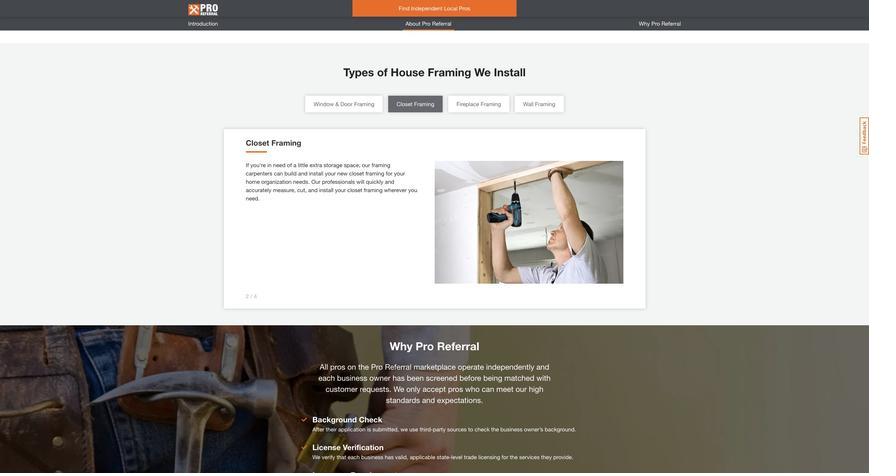 Task type: describe. For each thing, give the bounding box(es) containing it.
accurately
[[246, 187, 272, 193]]

2
[[246, 293, 249, 300]]

2 vertical spatial framing
[[364, 187, 383, 193]]

wherever
[[384, 187, 407, 193]]

after
[[313, 426, 325, 433]]

window & door framing button
[[306, 96, 383, 113]]

the inside license verification we verify that each business has valid, applicable state-level trade licensing for the services they provide.
[[510, 454, 518, 461]]

0 vertical spatial install
[[309, 170, 324, 177]]

provide.
[[554, 454, 574, 461]]

submitted,
[[373, 426, 399, 433]]

check
[[359, 416, 383, 425]]

verify
[[322, 454, 335, 461]]

4
[[254, 293, 257, 300]]

cut,
[[298, 187, 307, 193]]

if
[[246, 162, 249, 168]]

types
[[344, 66, 374, 79]]

introduction
[[188, 20, 218, 27]]

before
[[460, 374, 482, 383]]

and up wherever
[[385, 179, 395, 185]]

requests.
[[360, 385, 392, 394]]

1 vertical spatial why pro referral
[[390, 340, 480, 353]]

extra
[[310, 162, 322, 168]]

services
[[520, 454, 540, 461]]

expectations.
[[438, 396, 484, 405]]

closet framing button
[[389, 96, 443, 113]]

service pro working on the framing for a closet door image
[[435, 161, 624, 284]]

we
[[401, 426, 408, 433]]

organization
[[262, 179, 292, 185]]

that
[[337, 454, 347, 461]]

for inside license verification we verify that each business has valid, applicable state-level trade licensing for the services they provide.
[[502, 454, 509, 461]]

fireplace
[[457, 101, 480, 107]]

license verification we verify that each business has valid, applicable state-level trade licensing for the services they provide.
[[313, 444, 574, 461]]

feedback link image
[[861, 117, 870, 155]]

on
[[348, 363, 356, 372]]

your down professionals
[[335, 187, 346, 193]]

find independent local pros
[[399, 5, 471, 11]]

has inside all pros on the pro referral marketplace operate independently and each business owner has been screened before being matched with customer requests. we only accept pros who can meet our high standards and expectations.
[[393, 374, 405, 383]]

who
[[466, 385, 480, 394]]

framing inside 'button'
[[481, 101, 501, 107]]

types of house framing we install
[[344, 66, 526, 79]]

find
[[399, 5, 410, 11]]

use
[[410, 426, 419, 433]]

wall framing
[[524, 101, 556, 107]]

can inside all pros on the pro referral marketplace operate independently and each business owner has been screened before being matched with customer requests. we only accept pros who can meet our high standards and expectations.
[[482, 385, 495, 394]]

if you're in need of a little extra storage space, our framing carpenters can build and install your new closet framing for your home organization needs. our professionals will quickly and accurately measure, cut, and install your closet framing wherever you need.
[[246, 162, 418, 202]]

their
[[326, 426, 337, 433]]

background.
[[545, 426, 577, 433]]

find independent local pros button
[[353, 0, 517, 17]]

sources
[[448, 426, 467, 433]]

closet framing inside button
[[397, 101, 435, 107]]

new
[[338, 170, 348, 177]]

of inside if you're in need of a little extra storage space, our framing carpenters can build and install your new closet framing for your home organization needs. our professionals will quickly and accurately measure, cut, and install your closet framing wherever you need.
[[287, 162, 292, 168]]

accept
[[423, 385, 446, 394]]

need
[[273, 162, 286, 168]]

1 horizontal spatial of
[[377, 66, 388, 79]]

in
[[268, 162, 272, 168]]

&
[[336, 101, 339, 107]]

all pros on the pro referral marketplace operate independently and each business owner has been screened before being matched with customer requests. we only accept pros who can meet our high standards and expectations.
[[319, 363, 551, 405]]

meet
[[497, 385, 514, 394]]

with
[[537, 374, 551, 383]]

your down storage
[[325, 170, 336, 177]]

fireplace framing
[[457, 101, 501, 107]]

2 / 4
[[246, 293, 257, 300]]

the inside all pros on the pro referral marketplace operate independently and each business owner has been screened before being matched with customer requests. we only accept pros who can meet our high standards and expectations.
[[359, 363, 369, 372]]

been
[[407, 374, 424, 383]]

background check after their application is submitted, we use third-party sources to check the business owner's background.
[[313, 416, 577, 433]]

high
[[529, 385, 544, 394]]

independently
[[487, 363, 535, 372]]

and down our at the left top of page
[[309, 187, 318, 193]]

space,
[[344, 162, 361, 168]]

owner's
[[525, 426, 544, 433]]

need.
[[246, 195, 260, 202]]

fireplace framing button
[[449, 96, 510, 113]]

house
[[391, 66, 425, 79]]

and down "accept" at bottom
[[423, 396, 435, 405]]

0 horizontal spatial closet framing
[[246, 139, 302, 148]]

business inside background check after their application is submitted, we use third-party sources to check the business owner's background.
[[501, 426, 523, 433]]

to
[[469, 426, 474, 433]]

0 vertical spatial framing
[[372, 162, 391, 168]]

0 vertical spatial why pro referral
[[640, 20, 682, 27]]

local
[[444, 5, 458, 11]]

and down little
[[298, 170, 308, 177]]

carpenters
[[246, 170, 273, 177]]

third-
[[420, 426, 433, 433]]

measure,
[[273, 187, 296, 193]]

0 vertical spatial closet
[[349, 170, 364, 177]]

1 vertical spatial framing
[[366, 170, 385, 177]]

valid,
[[396, 454, 409, 461]]

state-
[[437, 454, 452, 461]]

1 vertical spatial install
[[319, 187, 334, 193]]



Task type: vqa. For each thing, say whether or not it's contained in the screenshot.
the pay
no



Task type: locate. For each thing, give the bounding box(es) containing it.
window & door framing
[[314, 101, 375, 107]]

our
[[312, 179, 321, 185]]

business inside all pros on the pro referral marketplace operate independently and each business owner has been screened before being matched with customer requests. we only accept pros who can meet our high standards and expectations.
[[337, 374, 368, 383]]

0 horizontal spatial we
[[313, 454, 321, 461]]

closet up "you're"
[[246, 139, 270, 148]]

little
[[298, 162, 308, 168]]

the inside background check after their application is submitted, we use third-party sources to check the business owner's background.
[[492, 426, 499, 433]]

the left services at the right
[[510, 454, 518, 461]]

has left been
[[393, 374, 405, 383]]

1 vertical spatial for
[[502, 454, 509, 461]]

will
[[357, 179, 365, 185]]

you
[[409, 187, 418, 193]]

0 vertical spatial pros
[[331, 363, 346, 372]]

our right space, at the top left of the page
[[362, 162, 370, 168]]

is
[[367, 426, 371, 433]]

install
[[494, 66, 526, 79]]

of right types
[[377, 66, 388, 79]]

business inside license verification we verify that each business has valid, applicable state-level trade licensing for the services they provide.
[[362, 454, 384, 461]]

0 horizontal spatial the
[[359, 363, 369, 372]]

install down our at the left top of page
[[319, 187, 334, 193]]

1 horizontal spatial each
[[348, 454, 360, 461]]

pros right all
[[331, 363, 346, 372]]

quickly
[[366, 179, 384, 185]]

0 horizontal spatial each
[[319, 374, 335, 383]]

business down on
[[337, 374, 368, 383]]

0 horizontal spatial of
[[287, 162, 292, 168]]

our down matched
[[516, 385, 527, 394]]

1 vertical spatial can
[[482, 385, 495, 394]]

you're
[[251, 162, 266, 168]]

referral
[[433, 20, 452, 27], [662, 20, 682, 27], [437, 340, 480, 353], [385, 363, 412, 372]]

storage
[[324, 162, 343, 168]]

of
[[377, 66, 388, 79], [287, 162, 292, 168]]

2 vertical spatial we
[[313, 454, 321, 461]]

needs.
[[293, 179, 310, 185]]

closet down house
[[397, 101, 413, 107]]

business
[[337, 374, 368, 383], [501, 426, 523, 433], [362, 454, 384, 461]]

the right on
[[359, 363, 369, 372]]

each down all
[[319, 374, 335, 383]]

each inside license verification we verify that each business has valid, applicable state-level trade licensing for the services they provide.
[[348, 454, 360, 461]]

can down being
[[482, 385, 495, 394]]

for
[[386, 170, 393, 177], [502, 454, 509, 461]]

we inside license verification we verify that each business has valid, applicable state-level trade licensing for the services they provide.
[[313, 454, 321, 461]]

each inside all pros on the pro referral marketplace operate independently and each business owner has been screened before being matched with customer requests. we only accept pros who can meet our high standards and expectations.
[[319, 374, 335, 383]]

2 horizontal spatial we
[[475, 66, 491, 79]]

1 horizontal spatial the
[[492, 426, 499, 433]]

framing
[[372, 162, 391, 168], [366, 170, 385, 177], [364, 187, 383, 193]]

business down the verification
[[362, 454, 384, 461]]

a
[[294, 162, 297, 168]]

framing
[[428, 66, 472, 79], [355, 101, 375, 107], [415, 101, 435, 107], [481, 101, 501, 107], [536, 101, 556, 107], [272, 139, 302, 148]]

your up wherever
[[394, 170, 405, 177]]

professionals
[[322, 179, 355, 185]]

2 horizontal spatial the
[[510, 454, 518, 461]]

standards
[[386, 396, 420, 405]]

1 vertical spatial closet
[[348, 187, 363, 193]]

applicable
[[410, 454, 436, 461]]

they
[[542, 454, 552, 461]]

all
[[320, 363, 328, 372]]

and up the with
[[537, 363, 550, 372]]

matched
[[505, 374, 535, 383]]

0 vertical spatial can
[[274, 170, 283, 177]]

pro referral logo image
[[188, 1, 218, 18]]

1 vertical spatial has
[[385, 454, 394, 461]]

wall
[[524, 101, 534, 107]]

our inside if you're in need of a little extra storage space, our framing carpenters can build and install your new closet framing for your home organization needs. our professionals will quickly and accurately measure, cut, and install your closet framing wherever you need.
[[362, 162, 370, 168]]

has inside license verification we verify that each business has valid, applicable state-level trade licensing for the services they provide.
[[385, 454, 394, 461]]

0 vertical spatial has
[[393, 374, 405, 383]]

1 vertical spatial of
[[287, 162, 292, 168]]

pro inside all pros on the pro referral marketplace operate independently and each business owner has been screened before being matched with customer requests. we only accept pros who can meet our high standards and expectations.
[[371, 363, 383, 372]]

1 horizontal spatial why pro referral
[[640, 20, 682, 27]]

0 horizontal spatial why pro referral
[[390, 340, 480, 353]]

0 horizontal spatial for
[[386, 170, 393, 177]]

each
[[319, 374, 335, 383], [348, 454, 360, 461]]

1 vertical spatial closet framing
[[246, 139, 302, 148]]

1 vertical spatial business
[[501, 426, 523, 433]]

1 vertical spatial our
[[516, 385, 527, 394]]

1 vertical spatial we
[[394, 385, 405, 394]]

of left a
[[287, 162, 292, 168]]

we inside all pros on the pro referral marketplace operate independently and each business owner has been screened before being matched with customer requests. we only accept pros who can meet our high standards and expectations.
[[394, 385, 405, 394]]

1 vertical spatial the
[[492, 426, 499, 433]]

wall framing button
[[515, 96, 564, 113]]

why
[[640, 20, 651, 27], [390, 340, 413, 353]]

1 vertical spatial why
[[390, 340, 413, 353]]

1 vertical spatial closet
[[246, 139, 270, 148]]

independent
[[412, 5, 443, 11]]

only
[[407, 385, 421, 394]]

closet down will
[[348, 187, 363, 193]]

1 horizontal spatial can
[[482, 385, 495, 394]]

we left install
[[475, 66, 491, 79]]

0 vertical spatial closet framing
[[397, 101, 435, 107]]

background
[[313, 416, 357, 425]]

operate
[[458, 363, 485, 372]]

marketplace
[[414, 363, 456, 372]]

1 horizontal spatial pros
[[449, 385, 464, 394]]

build
[[285, 170, 297, 177]]

trade
[[464, 454, 477, 461]]

licensing
[[479, 454, 501, 461]]

0 horizontal spatial pros
[[331, 363, 346, 372]]

closet inside button
[[397, 101, 413, 107]]

screened
[[426, 374, 458, 383]]

1 horizontal spatial closet
[[397, 101, 413, 107]]

1 horizontal spatial we
[[394, 385, 405, 394]]

about
[[406, 20, 421, 27]]

2 vertical spatial the
[[510, 454, 518, 461]]

install
[[309, 170, 324, 177], [319, 187, 334, 193]]

0 vertical spatial the
[[359, 363, 369, 372]]

customer
[[326, 385, 358, 394]]

application
[[339, 426, 366, 433]]

0 horizontal spatial can
[[274, 170, 283, 177]]

the right check
[[492, 426, 499, 433]]

0 vertical spatial each
[[319, 374, 335, 383]]

check
[[475, 426, 490, 433]]

closet framing up in
[[246, 139, 302, 148]]

and
[[298, 170, 308, 177], [385, 179, 395, 185], [309, 187, 318, 193], [537, 363, 550, 372], [423, 396, 435, 405]]

0 vertical spatial for
[[386, 170, 393, 177]]

0 horizontal spatial closet
[[246, 139, 270, 148]]

verification
[[343, 444, 384, 453]]

our
[[362, 162, 370, 168], [516, 385, 527, 394]]

referral inside all pros on the pro referral marketplace operate independently and each business owner has been screened before being matched with customer requests. we only accept pros who can meet our high standards and expectations.
[[385, 363, 412, 372]]

level
[[452, 454, 463, 461]]

for inside if you're in need of a little extra storage space, our framing carpenters can build and install your new closet framing for your home organization needs. our professionals will quickly and accurately measure, cut, and install your closet framing wherever you need.
[[386, 170, 393, 177]]

0 horizontal spatial why
[[390, 340, 413, 353]]

closet up will
[[349, 170, 364, 177]]

window
[[314, 101, 334, 107]]

0 vertical spatial our
[[362, 162, 370, 168]]

home
[[246, 179, 260, 185]]

pro
[[422, 20, 431, 27], [652, 20, 661, 27], [416, 340, 434, 353], [371, 363, 383, 372]]

2 vertical spatial business
[[362, 454, 384, 461]]

each right that
[[348, 454, 360, 461]]

closet framing down house
[[397, 101, 435, 107]]

door
[[341, 101, 353, 107]]

0 vertical spatial business
[[337, 374, 368, 383]]

party
[[433, 426, 446, 433]]

can down the need
[[274, 170, 283, 177]]

for up wherever
[[386, 170, 393, 177]]

license
[[313, 444, 341, 453]]

your
[[325, 170, 336, 177], [394, 170, 405, 177], [335, 187, 346, 193]]

1 horizontal spatial why
[[640, 20, 651, 27]]

about pro referral
[[406, 20, 452, 27]]

owner
[[370, 374, 391, 383]]

business left owner's
[[501, 426, 523, 433]]

1 vertical spatial each
[[348, 454, 360, 461]]

/
[[251, 293, 253, 300]]

closet
[[397, 101, 413, 107], [246, 139, 270, 148]]

0 vertical spatial why
[[640, 20, 651, 27]]

install up our at the left top of page
[[309, 170, 324, 177]]

can inside if you're in need of a little extra storage space, our framing carpenters can build and install your new closet framing for your home organization needs. our professionals will quickly and accurately measure, cut, and install your closet framing wherever you need.
[[274, 170, 283, 177]]

can
[[274, 170, 283, 177], [482, 385, 495, 394]]

0 horizontal spatial our
[[362, 162, 370, 168]]

1 horizontal spatial for
[[502, 454, 509, 461]]

has left valid,
[[385, 454, 394, 461]]

pros up expectations.
[[449, 385, 464, 394]]

0 vertical spatial closet
[[397, 101, 413, 107]]

we up standards on the left bottom of page
[[394, 385, 405, 394]]

our inside all pros on the pro referral marketplace operate independently and each business owner has been screened before being matched with customer requests. we only accept pros who can meet our high standards and expectations.
[[516, 385, 527, 394]]

for right licensing
[[502, 454, 509, 461]]

1 horizontal spatial our
[[516, 385, 527, 394]]

0 vertical spatial of
[[377, 66, 388, 79]]

0 vertical spatial we
[[475, 66, 491, 79]]

being
[[484, 374, 503, 383]]

1 horizontal spatial closet framing
[[397, 101, 435, 107]]

1 vertical spatial pros
[[449, 385, 464, 394]]

we left verify
[[313, 454, 321, 461]]

why pro referral
[[640, 20, 682, 27], [390, 340, 480, 353]]



